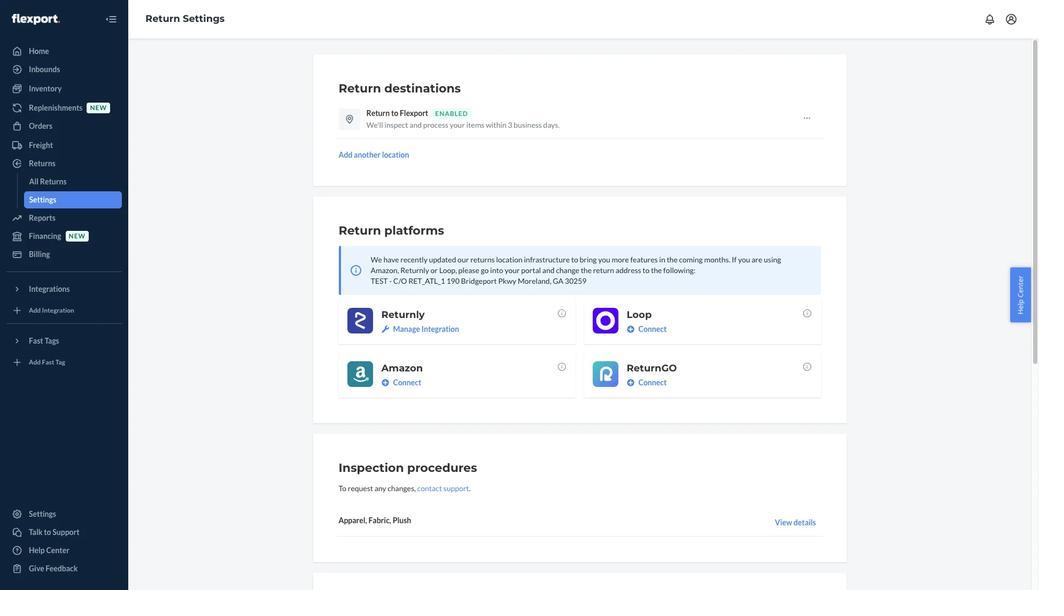 Task type: locate. For each thing, give the bounding box(es) containing it.
you up return
[[598, 255, 610, 264]]

close navigation image
[[105, 13, 118, 26]]

settings link up 'support' at left bottom
[[6, 506, 122, 523]]

0 vertical spatial center
[[1016, 276, 1026, 298]]

1 vertical spatial add
[[29, 307, 41, 315]]

fast
[[29, 336, 43, 345], [42, 358, 54, 366]]

the right in
[[667, 255, 678, 264]]

1 vertical spatial and
[[543, 266, 555, 275]]

returns down freight
[[29, 159, 56, 168]]

0 horizontal spatial help center
[[29, 546, 69, 555]]

your up pkwy at the left of page
[[505, 266, 520, 275]]

talk to support button
[[6, 524, 122, 541]]

1 horizontal spatial location
[[496, 255, 523, 264]]

center
[[1016, 276, 1026, 298], [46, 546, 69, 555]]

manage integration
[[393, 325, 459, 334]]

connect for loop
[[639, 325, 667, 334]]

1 horizontal spatial help
[[1016, 299, 1026, 315]]

are
[[752, 255, 763, 264]]

1 plus circle image from the left
[[381, 379, 389, 387]]

plus circle image
[[627, 326, 634, 333]]

integration
[[42, 307, 74, 315], [422, 325, 459, 334]]

plus circle image
[[381, 379, 389, 387], [627, 379, 634, 387]]

manage integration button
[[381, 324, 459, 335]]

1 horizontal spatial center
[[1016, 276, 1026, 298]]

location up into
[[496, 255, 523, 264]]

amazon
[[381, 362, 423, 374]]

add left another
[[339, 150, 353, 159]]

help center inside button
[[1016, 276, 1026, 315]]

1 horizontal spatial the
[[651, 266, 662, 275]]

billing link
[[6, 246, 122, 263]]

0 horizontal spatial plus circle image
[[381, 379, 389, 387]]

2 vertical spatial settings
[[29, 509, 56, 519]]

2 plus circle image from the left
[[627, 379, 634, 387]]

freight
[[29, 141, 53, 150]]

plus circle image inside connect 'button'
[[381, 379, 389, 387]]

1 vertical spatial new
[[69, 232, 86, 240]]

open account menu image
[[1005, 13, 1018, 26]]

1 vertical spatial connect button
[[381, 377, 421, 388]]

help center
[[1016, 276, 1026, 315], [29, 546, 69, 555]]

your
[[450, 120, 465, 129], [505, 266, 520, 275]]

to request any changes, contact support .
[[339, 484, 471, 493]]

integrations
[[29, 284, 70, 294]]

home link
[[6, 43, 122, 60]]

0 vertical spatial help
[[1016, 299, 1026, 315]]

center inside the help center button
[[1016, 276, 1026, 298]]

integration right the manage on the bottom left of the page
[[422, 325, 459, 334]]

0 horizontal spatial location
[[382, 150, 409, 159]]

connect down returngo
[[639, 378, 667, 387]]

and down flexport
[[410, 120, 422, 129]]

add down fast tags
[[29, 358, 41, 366]]

plus circle image down amazon
[[381, 379, 389, 387]]

1 horizontal spatial new
[[90, 104, 107, 112]]

return settings
[[145, 13, 225, 25]]

returnly down recently
[[401, 266, 429, 275]]

integration inside manage integration button
[[422, 325, 459, 334]]

0 vertical spatial your
[[450, 120, 465, 129]]

another
[[354, 150, 381, 159]]

plus circle image for connect 'button' corresponding to amazon
[[381, 379, 389, 387]]

return platforms
[[339, 223, 444, 238]]

tags
[[45, 336, 59, 345]]

0 vertical spatial add
[[339, 150, 353, 159]]

the down bring
[[581, 266, 592, 275]]

0 horizontal spatial your
[[450, 120, 465, 129]]

your down enabled
[[450, 120, 465, 129]]

inventory link
[[6, 80, 122, 97]]

connect button
[[627, 324, 667, 335], [381, 377, 421, 388]]

support
[[443, 484, 469, 493]]

connect down loop
[[639, 325, 667, 334]]

location
[[382, 150, 409, 159], [496, 255, 523, 264]]

0 horizontal spatial new
[[69, 232, 86, 240]]

connect button down loop
[[627, 324, 667, 335]]

0 vertical spatial connect button
[[627, 324, 667, 335]]

add inside button
[[339, 150, 353, 159]]

platforms
[[384, 223, 444, 238]]

ret_atl_1
[[409, 276, 445, 285]]

your inside the we have recently updated our returns location infrastructure to bring you more features in the coming months. if you are using amazon, returnly or loop, please go into your portal and change the return address to the following: test - c/o ret_atl_1 190 bridgeport pkwy moreland, ga 30259
[[505, 266, 520, 275]]

1 vertical spatial settings link
[[6, 506, 122, 523]]

1 horizontal spatial help center
[[1016, 276, 1026, 315]]

1 vertical spatial center
[[46, 546, 69, 555]]

new down reports link
[[69, 232, 86, 240]]

coming
[[679, 255, 703, 264]]

add another location button
[[339, 150, 409, 160]]

new
[[90, 104, 107, 112], [69, 232, 86, 240]]

help center button
[[1011, 268, 1031, 323]]

add for add another location
[[339, 150, 353, 159]]

returnly inside the we have recently updated our returns location infrastructure to bring you more features in the coming months. if you are using amazon, returnly or loop, please go into your portal and change the return address to the following: test - c/o ret_atl_1 190 bridgeport pkwy moreland, ga 30259
[[401, 266, 429, 275]]

features
[[631, 255, 658, 264]]

0 horizontal spatial the
[[581, 266, 592, 275]]

to up change
[[571, 255, 578, 264]]

0 vertical spatial new
[[90, 104, 107, 112]]

if
[[732, 255, 737, 264]]

1 horizontal spatial and
[[543, 266, 555, 275]]

1 horizontal spatial connect button
[[627, 324, 667, 335]]

please
[[458, 266, 479, 275]]

1 you from the left
[[598, 255, 610, 264]]

1 vertical spatial integration
[[422, 325, 459, 334]]

amazon,
[[371, 266, 399, 275]]

0 vertical spatial and
[[410, 120, 422, 129]]

c/o
[[393, 276, 407, 285]]

integration inside the "add integration" link
[[42, 307, 74, 315]]

connect button for loop
[[627, 324, 667, 335]]

returnly
[[401, 266, 429, 275], [381, 309, 425, 321]]

2 vertical spatial add
[[29, 358, 41, 366]]

all
[[29, 177, 39, 186]]

details
[[794, 518, 816, 527]]

30259
[[565, 276, 587, 285]]

bring
[[580, 255, 597, 264]]

all returns link
[[24, 173, 122, 190]]

return for return settings
[[145, 13, 180, 25]]

2 horizontal spatial the
[[667, 255, 678, 264]]

fast left tags
[[29, 336, 43, 345]]

help center link
[[6, 542, 122, 559]]

enabled
[[435, 110, 468, 118]]

connect button down amazon
[[381, 377, 421, 388]]

integration for add integration
[[42, 307, 74, 315]]

return
[[593, 266, 614, 275]]

feedback
[[46, 564, 78, 573]]

integration down integrations dropdown button
[[42, 307, 74, 315]]

you right if
[[738, 255, 750, 264]]

returns right all
[[40, 177, 67, 186]]

0 horizontal spatial connect button
[[381, 377, 421, 388]]

new for financing
[[69, 232, 86, 240]]

return for return to flexport
[[366, 109, 390, 118]]

the
[[667, 255, 678, 264], [581, 266, 592, 275], [651, 266, 662, 275]]

1 horizontal spatial your
[[505, 266, 520, 275]]

and down infrastructure
[[543, 266, 555, 275]]

0 vertical spatial location
[[382, 150, 409, 159]]

destinations
[[384, 81, 461, 96]]

settings link
[[24, 191, 122, 209], [6, 506, 122, 523]]

1 horizontal spatial integration
[[422, 325, 459, 334]]

pkwy
[[498, 276, 516, 285]]

new up orders link
[[90, 104, 107, 112]]

freight link
[[6, 137, 122, 154]]

reports
[[29, 213, 55, 222]]

0 vertical spatial returnly
[[401, 266, 429, 275]]

to right talk
[[44, 528, 51, 537]]

add integration
[[29, 307, 74, 315]]

flexport
[[400, 109, 428, 118]]

help
[[1016, 299, 1026, 315], [29, 546, 45, 555]]

plus circle image inside connect "link"
[[627, 379, 634, 387]]

return for return platforms
[[339, 223, 381, 238]]

plus circle image down returngo
[[627, 379, 634, 387]]

recently
[[401, 255, 428, 264]]

1 vertical spatial location
[[496, 255, 523, 264]]

0 horizontal spatial integration
[[42, 307, 74, 315]]

support
[[53, 528, 79, 537]]

billing
[[29, 250, 50, 259]]

location right another
[[382, 150, 409, 159]]

talk
[[29, 528, 42, 537]]

flexport logo image
[[12, 14, 60, 24]]

location inside button
[[382, 150, 409, 159]]

0 vertical spatial fast
[[29, 336, 43, 345]]

returnly up the manage on the bottom left of the page
[[381, 309, 425, 321]]

return
[[145, 13, 180, 25], [339, 81, 381, 96], [366, 109, 390, 118], [339, 223, 381, 238]]

1 vertical spatial help
[[29, 546, 45, 555]]

into
[[490, 266, 503, 275]]

add
[[339, 150, 353, 159], [29, 307, 41, 315], [29, 358, 41, 366]]

center inside help center link
[[46, 546, 69, 555]]

1 horizontal spatial you
[[738, 255, 750, 264]]

0 vertical spatial help center
[[1016, 276, 1026, 315]]

fast tags button
[[6, 333, 122, 350]]

1 horizontal spatial plus circle image
[[627, 379, 634, 387]]

0 horizontal spatial center
[[46, 546, 69, 555]]

to up inspect
[[391, 109, 398, 118]]

give feedback
[[29, 564, 78, 573]]

1 vertical spatial your
[[505, 266, 520, 275]]

settings link down all returns link
[[24, 191, 122, 209]]

fast left tag
[[42, 358, 54, 366]]

change
[[556, 266, 579, 275]]

reports link
[[6, 210, 122, 227]]

add down integrations at the left top of the page
[[29, 307, 41, 315]]

the down in
[[651, 266, 662, 275]]

connect
[[639, 325, 667, 334], [393, 378, 421, 387], [639, 378, 667, 387]]

using
[[764, 255, 781, 264]]

connect down amazon
[[393, 378, 421, 387]]

0 vertical spatial returns
[[29, 159, 56, 168]]

0 horizontal spatial you
[[598, 255, 610, 264]]

inbounds
[[29, 65, 60, 74]]

0 vertical spatial integration
[[42, 307, 74, 315]]

returns link
[[6, 155, 122, 172]]



Task type: vqa. For each thing, say whether or not it's contained in the screenshot.
Pkwy
yes



Task type: describe. For each thing, give the bounding box(es) containing it.
location inside the we have recently updated our returns location infrastructure to bring you more features in the coming months. if you are using amazon, returnly or loop, please go into your portal and change the return address to the following: test - c/o ret_atl_1 190 bridgeport pkwy moreland, ga 30259
[[496, 255, 523, 264]]

0 vertical spatial settings link
[[24, 191, 122, 209]]

add for add fast tag
[[29, 358, 41, 366]]

financing
[[29, 231, 61, 241]]

days.
[[543, 120, 560, 129]]

loop,
[[439, 266, 457, 275]]

fast tags
[[29, 336, 59, 345]]

contact support link
[[417, 484, 469, 493]]

apparel, fabric, plush
[[339, 516, 411, 525]]

1 vertical spatial help center
[[29, 546, 69, 555]]

address
[[616, 266, 641, 275]]

more
[[612, 255, 629, 264]]

fast inside dropdown button
[[29, 336, 43, 345]]

add another location
[[339, 150, 409, 159]]

3
[[508, 120, 512, 129]]

integration for manage integration
[[422, 325, 459, 334]]

or
[[431, 266, 438, 275]]

190
[[447, 276, 460, 285]]

add for add integration
[[29, 307, 41, 315]]

to down the features
[[643, 266, 650, 275]]

fabric,
[[369, 516, 391, 525]]

return for return destinations
[[339, 81, 381, 96]]

we'll inspect and process your items within 3 business days.
[[366, 120, 560, 129]]

connect for amazon
[[393, 378, 421, 387]]

go
[[481, 266, 489, 275]]

we have recently updated our returns location infrastructure to bring you more features in the coming months. if you are using amazon, returnly or loop, please go into your portal and change the return address to the following: test - c/o ret_atl_1 190 bridgeport pkwy moreland, ga 30259
[[371, 255, 781, 285]]

have
[[384, 255, 399, 264]]

all returns
[[29, 177, 67, 186]]

to inside button
[[44, 528, 51, 537]]

tag
[[55, 358, 65, 366]]

we'll
[[366, 120, 383, 129]]

our
[[458, 255, 469, 264]]

procedures
[[407, 461, 477, 475]]

portal
[[521, 266, 541, 275]]

-
[[389, 276, 392, 285]]

return to flexport
[[366, 109, 428, 118]]

any
[[375, 484, 386, 493]]

to
[[339, 484, 346, 493]]

1 vertical spatial returns
[[40, 177, 67, 186]]

home
[[29, 47, 49, 56]]

moreland,
[[518, 276, 552, 285]]

plus circle image for connect "link"
[[627, 379, 634, 387]]

inspect
[[385, 120, 408, 129]]

help inside button
[[1016, 299, 1026, 315]]

new for replenishments
[[90, 104, 107, 112]]

returns
[[470, 255, 495, 264]]

within
[[486, 120, 507, 129]]

return destinations
[[339, 81, 461, 96]]

inbounds link
[[6, 61, 122, 78]]

open notifications image
[[984, 13, 997, 26]]

loop
[[627, 309, 652, 321]]

0 horizontal spatial help
[[29, 546, 45, 555]]

plush
[[393, 516, 411, 525]]

updated
[[429, 255, 456, 264]]

process
[[423, 120, 448, 129]]

connect link
[[627, 377, 812, 388]]

2 you from the left
[[738, 255, 750, 264]]

1 vertical spatial settings
[[29, 195, 56, 204]]

inspection
[[339, 461, 404, 475]]

return settings link
[[145, 13, 225, 25]]

give feedback button
[[6, 560, 122, 577]]

we
[[371, 255, 382, 264]]

orders
[[29, 121, 53, 130]]

0 horizontal spatial and
[[410, 120, 422, 129]]

0 vertical spatial settings
[[183, 13, 225, 25]]

wrench image
[[381, 326, 389, 333]]

inventory
[[29, 84, 62, 93]]

integrations button
[[6, 281, 122, 298]]

following:
[[664, 266, 696, 275]]

.
[[469, 484, 471, 493]]

ga
[[553, 276, 564, 285]]

connect inside "link"
[[639, 378, 667, 387]]

view details
[[775, 518, 816, 527]]

and inside the we have recently updated our returns location infrastructure to bring you more features in the coming months. if you are using amazon, returnly or loop, please go into your portal and change the return address to the following: test - c/o ret_atl_1 190 bridgeport pkwy moreland, ga 30259
[[543, 266, 555, 275]]

request
[[348, 484, 373, 493]]

view details button
[[775, 518, 816, 528]]

items
[[466, 120, 484, 129]]

months.
[[704, 255, 731, 264]]

apparel,
[[339, 516, 367, 525]]

inspection procedures
[[339, 461, 477, 475]]

infrastructure
[[524, 255, 570, 264]]

add fast tag link
[[6, 354, 122, 371]]

talk to support
[[29, 528, 79, 537]]

give
[[29, 564, 44, 573]]

contact
[[417, 484, 442, 493]]

orders link
[[6, 118, 122, 135]]

test
[[371, 276, 388, 285]]

manage
[[393, 325, 420, 334]]

1 vertical spatial returnly
[[381, 309, 425, 321]]

add fast tag
[[29, 358, 65, 366]]

connect button for amazon
[[381, 377, 421, 388]]

1 vertical spatial fast
[[42, 358, 54, 366]]

bridgeport
[[461, 276, 497, 285]]



